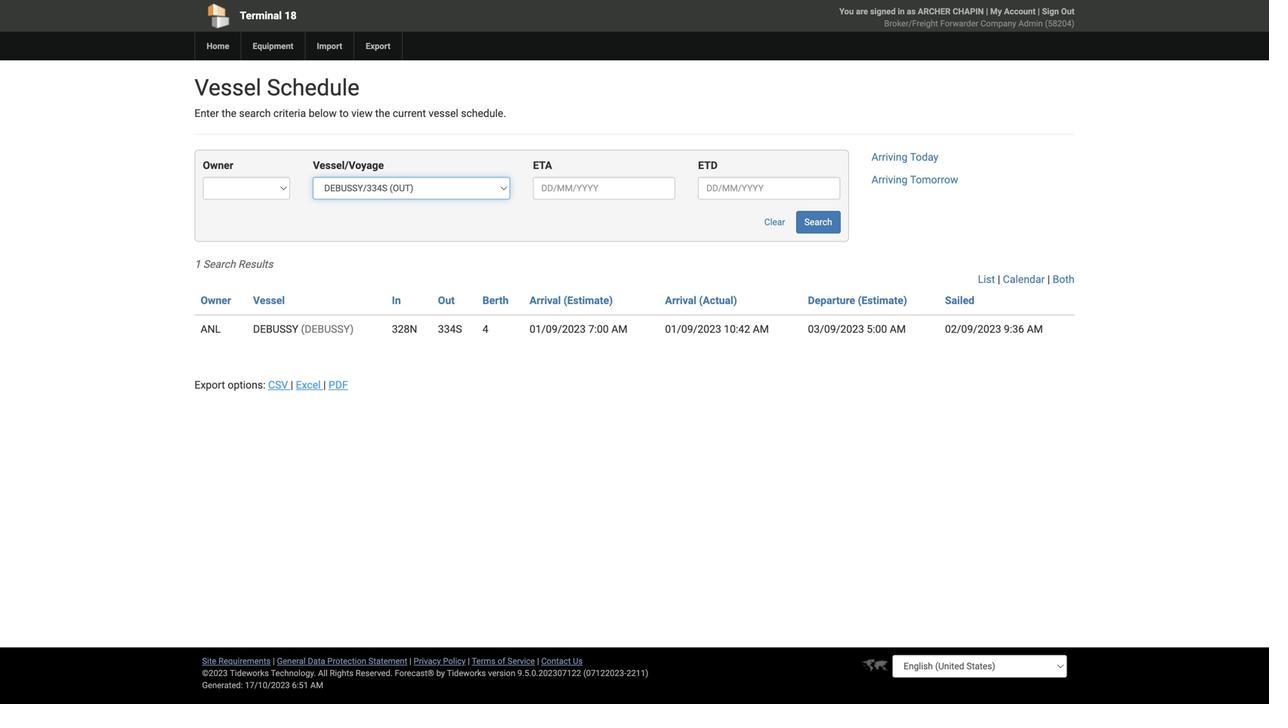 Task type: describe. For each thing, give the bounding box(es) containing it.
in
[[392, 295, 401, 307]]

am for 01/09/2023 7:00 am
[[612, 323, 628, 336]]

archer
[[918, 6, 951, 16]]

02/09/2023
[[945, 323, 1002, 336]]

01/09/2023 for 01/09/2023 7:00 am
[[530, 323, 586, 336]]

am for 03/09/2023 5:00 am
[[890, 323, 906, 336]]

17/10/2023
[[245, 681, 290, 691]]

4
[[483, 323, 489, 336]]

enter
[[195, 107, 219, 120]]

arrival for arrival (actual)
[[665, 295, 697, 307]]

01/09/2023 10:42 am
[[665, 323, 769, 336]]

clear
[[765, 217, 785, 228]]

(estimate) for departure (estimate)
[[858, 295, 907, 307]]

| left "both" link
[[1048, 273, 1050, 286]]

01/09/2023 7:00 am
[[530, 323, 628, 336]]

version
[[488, 669, 516, 679]]

site
[[202, 657, 216, 667]]

6:51
[[292, 681, 308, 691]]

(58204)
[[1045, 19, 1075, 28]]

01/09/2023 for 01/09/2023 10:42 am
[[665, 323, 721, 336]]

company
[[981, 19, 1017, 28]]

site requirements link
[[202, 657, 271, 667]]

9.5.0.202307122
[[518, 669, 581, 679]]

terminal 18
[[240, 9, 297, 22]]

| up tideworks
[[468, 657, 470, 667]]

| left pdf link
[[323, 379, 326, 392]]

contact
[[541, 657, 571, 667]]

vessel link
[[253, 295, 285, 307]]

criteria
[[273, 107, 306, 120]]

general
[[277, 657, 306, 667]]

csv link
[[268, 379, 291, 392]]

anl
[[201, 323, 221, 336]]

both link
[[1053, 273, 1075, 286]]

7:00
[[589, 323, 609, 336]]

terminal
[[240, 9, 282, 22]]

arrival (estimate) link
[[530, 295, 613, 307]]

arriving today
[[872, 151, 939, 164]]

0 vertical spatial owner
[[203, 159, 233, 172]]

general data protection statement link
[[277, 657, 407, 667]]

vessel for vessel schedule enter the search criteria below to view the current vessel schedule.
[[195, 74, 261, 101]]

site requirements | general data protection statement | privacy policy | terms of service | contact us ©2023 tideworks technology. all rights reserved. forecast® by tideworks version 9.5.0.202307122 (07122023-2211) generated: 17/10/2023 6:51 am
[[202, 657, 649, 691]]

(debussy)
[[301, 323, 354, 336]]

am for 01/09/2023 10:42 am
[[753, 323, 769, 336]]

contact us link
[[541, 657, 583, 667]]

eta
[[533, 159, 552, 172]]

arrival for arrival (estimate)
[[530, 295, 561, 307]]

(estimate) for arrival (estimate)
[[564, 295, 613, 307]]

| left the general
[[273, 657, 275, 667]]

| right "list" link
[[998, 273, 1001, 286]]

| up 9.5.0.202307122
[[537, 657, 539, 667]]

both
[[1053, 273, 1075, 286]]

terms of service link
[[472, 657, 535, 667]]

| right csv
[[291, 379, 293, 392]]

2211)
[[627, 669, 649, 679]]

2 the from the left
[[375, 107, 390, 120]]

statement
[[368, 657, 407, 667]]

us
[[573, 657, 583, 667]]

arriving for arriving today
[[872, 151, 908, 164]]

my account link
[[991, 6, 1036, 16]]

by
[[436, 669, 445, 679]]

forecast®
[[395, 669, 434, 679]]

excel
[[296, 379, 321, 392]]

of
[[498, 657, 506, 667]]

are
[[856, 6, 868, 16]]

sign out link
[[1042, 6, 1075, 16]]

list link
[[978, 273, 995, 286]]

list
[[978, 273, 995, 286]]

arriving today link
[[872, 151, 939, 164]]

1 search results list | calendar | both
[[195, 258, 1075, 286]]

search inside button
[[805, 217, 832, 228]]

account
[[1004, 6, 1036, 16]]

(07122023-
[[583, 669, 627, 679]]

out inside you are signed in as archer chapin | my account | sign out broker/freight forwarder company admin (58204)
[[1061, 6, 1075, 16]]

berth
[[483, 295, 509, 307]]

admin
[[1019, 19, 1043, 28]]

am inside the site requirements | general data protection statement | privacy policy | terms of service | contact us ©2023 tideworks technology. all rights reserved. forecast® by tideworks version 9.5.0.202307122 (07122023-2211) generated: 17/10/2023 6:51 am
[[310, 681, 323, 691]]

view
[[351, 107, 373, 120]]

my
[[991, 6, 1002, 16]]

berth link
[[483, 295, 509, 307]]

9:36
[[1004, 323, 1025, 336]]

pdf
[[329, 379, 348, 392]]

debussy (debussy)
[[253, 323, 354, 336]]

signed
[[870, 6, 896, 16]]

departure (estimate)
[[808, 295, 907, 307]]

equipment link
[[241, 32, 305, 60]]

excel link
[[296, 379, 323, 392]]

export link
[[354, 32, 402, 60]]

departure
[[808, 295, 855, 307]]

03/09/2023 5:00 am
[[808, 323, 906, 336]]

arrival (estimate)
[[530, 295, 613, 307]]

in link
[[392, 295, 401, 307]]

sailed
[[945, 295, 975, 307]]

rights
[[330, 669, 354, 679]]

requirements
[[219, 657, 271, 667]]



Task type: vqa. For each thing, say whether or not it's contained in the screenshot.
ANL
yes



Task type: locate. For each thing, give the bounding box(es) containing it.
home link
[[195, 32, 241, 60]]

tomorrow
[[910, 174, 958, 186]]

to
[[339, 107, 349, 120]]

1 horizontal spatial arrival
[[665, 295, 697, 307]]

import link
[[305, 32, 354, 60]]

vessel up enter on the left top of page
[[195, 74, 261, 101]]

pdf link
[[329, 379, 348, 392]]

the right enter on the left top of page
[[222, 107, 237, 120]]

10:42
[[724, 323, 750, 336]]

service
[[508, 657, 535, 667]]

0 horizontal spatial search
[[203, 258, 236, 271]]

1 arriving from the top
[[872, 151, 908, 164]]

|
[[986, 6, 988, 16], [1038, 6, 1040, 16], [998, 273, 1001, 286], [1048, 273, 1050, 286], [291, 379, 293, 392], [323, 379, 326, 392], [273, 657, 275, 667], [410, 657, 412, 667], [468, 657, 470, 667], [537, 657, 539, 667]]

(estimate)
[[564, 295, 613, 307], [858, 295, 907, 307]]

the
[[222, 107, 237, 120], [375, 107, 390, 120]]

csv
[[268, 379, 288, 392]]

1 horizontal spatial the
[[375, 107, 390, 120]]

| up forecast®
[[410, 657, 412, 667]]

privacy
[[414, 657, 441, 667]]

1 vertical spatial export
[[195, 379, 225, 392]]

search button
[[796, 211, 841, 234]]

out link
[[438, 295, 455, 307]]

you
[[840, 6, 854, 16]]

arriving down arriving today "link" at the right top
[[872, 174, 908, 186]]

you are signed in as archer chapin | my account | sign out broker/freight forwarder company admin (58204)
[[840, 6, 1075, 28]]

departure (estimate) link
[[808, 295, 907, 307]]

export
[[366, 41, 391, 51], [195, 379, 225, 392]]

export inside export link
[[366, 41, 391, 51]]

schedule.
[[461, 107, 506, 120]]

clear button
[[756, 211, 794, 234]]

calendar link
[[1003, 273, 1045, 286]]

generated:
[[202, 681, 243, 691]]

am right "5:00"
[[890, 323, 906, 336]]

terms
[[472, 657, 496, 667]]

ETA text field
[[533, 177, 676, 200]]

ETD text field
[[698, 177, 841, 200]]

2 arrival from the left
[[665, 295, 697, 307]]

0 vertical spatial arriving
[[872, 151, 908, 164]]

am right 7:00
[[612, 323, 628, 336]]

0 horizontal spatial export
[[195, 379, 225, 392]]

1 horizontal spatial search
[[805, 217, 832, 228]]

1 horizontal spatial export
[[366, 41, 391, 51]]

tideworks
[[447, 669, 486, 679]]

owner up anl
[[201, 295, 231, 307]]

am right 10:42
[[753, 323, 769, 336]]

1 vertical spatial arriving
[[872, 174, 908, 186]]

0 vertical spatial export
[[366, 41, 391, 51]]

0 vertical spatial out
[[1061, 6, 1075, 16]]

1 (estimate) from the left
[[564, 295, 613, 307]]

1 01/09/2023 from the left
[[530, 323, 586, 336]]

1 the from the left
[[222, 107, 237, 120]]

out up 334s
[[438, 295, 455, 307]]

arriving tomorrow link
[[872, 174, 958, 186]]

(estimate) up "5:00"
[[858, 295, 907, 307]]

03/09/2023
[[808, 323, 864, 336]]

equipment
[[253, 41, 293, 51]]

0 vertical spatial vessel
[[195, 74, 261, 101]]

01/09/2023 down 'arrival (estimate)'
[[530, 323, 586, 336]]

01/09/2023
[[530, 323, 586, 336], [665, 323, 721, 336]]

1 vertical spatial owner
[[201, 295, 231, 307]]

out up the (58204)
[[1061, 6, 1075, 16]]

| left sign
[[1038, 6, 1040, 16]]

2 (estimate) from the left
[[858, 295, 907, 307]]

export down terminal 18 link at the top left of the page
[[366, 41, 391, 51]]

arrival left (actual)
[[665, 295, 697, 307]]

1 vertical spatial vessel
[[253, 295, 285, 307]]

2 arriving from the top
[[872, 174, 908, 186]]

export for export options: csv | excel | pdf
[[195, 379, 225, 392]]

arriving for arriving tomorrow
[[872, 174, 908, 186]]

export for export
[[366, 41, 391, 51]]

am
[[612, 323, 628, 336], [753, 323, 769, 336], [890, 323, 906, 336], [1027, 323, 1043, 336], [310, 681, 323, 691]]

export options: csv | excel | pdf
[[195, 379, 348, 392]]

search
[[805, 217, 832, 228], [203, 258, 236, 271]]

vessel/voyage
[[313, 159, 384, 172]]

sign
[[1042, 6, 1059, 16]]

2 01/09/2023 from the left
[[665, 323, 721, 336]]

0 horizontal spatial the
[[222, 107, 237, 120]]

import
[[317, 41, 342, 51]]

0 vertical spatial search
[[805, 217, 832, 228]]

am right 9:36
[[1027, 323, 1043, 336]]

arriving
[[872, 151, 908, 164], [872, 174, 908, 186]]

0 horizontal spatial arrival
[[530, 295, 561, 307]]

arriving tomorrow
[[872, 174, 958, 186]]

data
[[308, 657, 325, 667]]

arriving up arriving tomorrow link
[[872, 151, 908, 164]]

privacy policy link
[[414, 657, 466, 667]]

terminal 18 link
[[195, 0, 548, 32]]

debussy
[[253, 323, 298, 336]]

1
[[195, 258, 201, 271]]

0 horizontal spatial 01/09/2023
[[530, 323, 586, 336]]

today
[[910, 151, 939, 164]]

18
[[285, 9, 297, 22]]

owner link
[[201, 295, 231, 307]]

owner down enter on the left top of page
[[203, 159, 233, 172]]

reserved.
[[356, 669, 393, 679]]

1 horizontal spatial out
[[1061, 6, 1075, 16]]

arrival up 01/09/2023 7:00 am
[[530, 295, 561, 307]]

etd
[[698, 159, 718, 172]]

vessel schedule enter the search criteria below to view the current vessel schedule.
[[195, 74, 506, 120]]

chapin
[[953, 6, 984, 16]]

0 horizontal spatial out
[[438, 295, 455, 307]]

1 arrival from the left
[[530, 295, 561, 307]]

search inside 1 search results list | calendar | both
[[203, 258, 236, 271]]

search
[[239, 107, 271, 120]]

1 horizontal spatial 01/09/2023
[[665, 323, 721, 336]]

1 vertical spatial search
[[203, 258, 236, 271]]

02/09/2023 9:36 am
[[945, 323, 1043, 336]]

©2023 tideworks
[[202, 669, 269, 679]]

calendar
[[1003, 273, 1045, 286]]

search right 1
[[203, 258, 236, 271]]

below
[[309, 107, 337, 120]]

(estimate) up 01/09/2023 7:00 am
[[564, 295, 613, 307]]

1 horizontal spatial (estimate)
[[858, 295, 907, 307]]

vessel
[[429, 107, 458, 120]]

am down the all
[[310, 681, 323, 691]]

all
[[318, 669, 328, 679]]

1 vertical spatial out
[[438, 295, 455, 307]]

export left options:
[[195, 379, 225, 392]]

search right clear
[[805, 217, 832, 228]]

as
[[907, 6, 916, 16]]

| left my
[[986, 6, 988, 16]]

01/09/2023 down arrival (actual)
[[665, 323, 721, 336]]

broker/freight
[[884, 19, 938, 28]]

results
[[238, 258, 273, 271]]

vessel inside vessel schedule enter the search criteria below to view the current vessel schedule.
[[195, 74, 261, 101]]

options:
[[228, 379, 266, 392]]

in
[[898, 6, 905, 16]]

vessel for vessel
[[253, 295, 285, 307]]

334s
[[438, 323, 462, 336]]

vessel up debussy
[[253, 295, 285, 307]]

the right view
[[375, 107, 390, 120]]

protection
[[327, 657, 366, 667]]

arrival
[[530, 295, 561, 307], [665, 295, 697, 307]]

out
[[1061, 6, 1075, 16], [438, 295, 455, 307]]

am for 02/09/2023 9:36 am
[[1027, 323, 1043, 336]]

0 horizontal spatial (estimate)
[[564, 295, 613, 307]]

328n
[[392, 323, 417, 336]]



